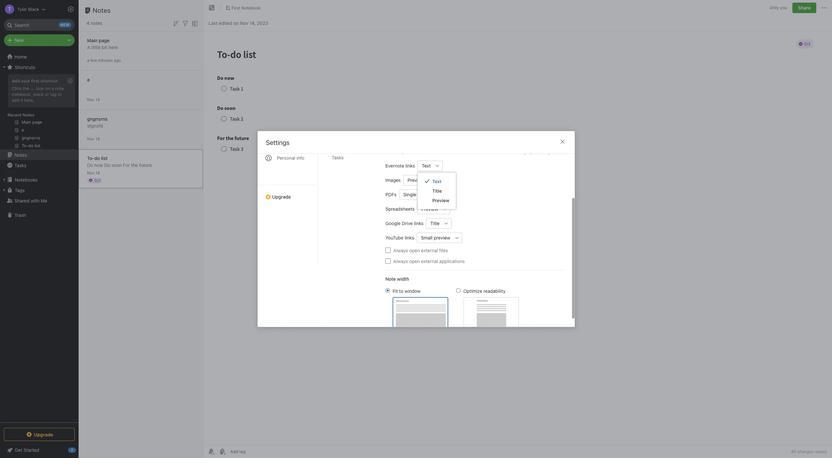 Task type: describe. For each thing, give the bounding box(es) containing it.
small
[[421, 235, 433, 241]]

Search text field
[[9, 19, 70, 31]]

links right drive
[[414, 221, 424, 227]]

add
[[12, 98, 19, 103]]

a inside icon on a note, notebook, stack or tag to add it here.
[[52, 86, 54, 91]]

on inside icon on a note, notebook, stack or tag to add it here.
[[45, 86, 50, 91]]

shortcut
[[41, 78, 58, 84]]

or
[[45, 92, 49, 97]]

sfgnsfd
[[87, 123, 103, 129]]

and
[[465, 149, 473, 155]]

list
[[101, 156, 108, 161]]

0 vertical spatial preview button
[[404, 175, 426, 186]]

evernote links
[[386, 163, 415, 169]]

always open external files
[[394, 248, 448, 254]]

Choose default view option for Images field
[[404, 175, 437, 186]]

always open external applications
[[394, 259, 465, 264]]

upgrade for upgrade popup button to the right
[[272, 194, 291, 200]]

add a reminder image
[[207, 448, 215, 456]]

to-
[[87, 156, 95, 161]]

minutes
[[98, 58, 113, 63]]

my
[[521, 149, 527, 155]]

expand notebooks image
[[2, 177, 7, 183]]

1 horizontal spatial to
[[399, 289, 404, 294]]

trash
[[14, 213, 26, 218]]

for
[[439, 149, 445, 155]]

e
[[87, 77, 90, 82]]

Choose default view option for YouTube links field
[[417, 233, 463, 243]]

group containing add your first shortcut
[[0, 72, 78, 152]]

14 for e
[[96, 97, 100, 102]]

few
[[90, 58, 97, 63]]

add your first shortcut
[[12, 78, 58, 84]]

share
[[799, 5, 812, 10]]

expand tags image
[[2, 188, 7, 193]]

tab list containing personal info
[[258, 90, 318, 264]]

your for default
[[402, 149, 411, 155]]

links left and
[[455, 149, 464, 155]]

links left text button
[[406, 163, 415, 169]]

notes inside note list element
[[93, 7, 111, 14]]

title inside dropdown list menu
[[433, 188, 442, 194]]

always for always open external files
[[394, 248, 408, 254]]

main
[[87, 38, 98, 43]]

settings image
[[67, 5, 75, 13]]

gngnsrns sfgnsfd
[[87, 116, 108, 129]]

default
[[412, 149, 426, 155]]

nov down e
[[87, 97, 94, 102]]

ago
[[114, 58, 121, 63]]

main page a little bit here
[[87, 38, 118, 50]]

Always open external applications checkbox
[[386, 259, 391, 264]]

choose
[[386, 149, 401, 155]]

Choose default view option for PDFs field
[[399, 190, 441, 200]]

with
[[31, 198, 40, 204]]

are
[[513, 149, 520, 155]]

trash link
[[0, 210, 78, 221]]

0/3
[[94, 178, 101, 183]]

tags
[[15, 188, 25, 193]]

the inside group
[[23, 86, 29, 91]]

shortcuts
[[15, 64, 35, 70]]

3 14 from the top
[[96, 171, 100, 176]]

1 horizontal spatial upgrade button
[[258, 185, 318, 203]]

single
[[404, 192, 417, 198]]

soon
[[112, 162, 122, 168]]

first
[[232, 5, 240, 10]]

click the ...
[[12, 86, 35, 91]]

google drive links
[[386, 221, 424, 227]]

evernote
[[386, 163, 404, 169]]

preview inside field
[[422, 207, 438, 212]]

add
[[12, 78, 20, 84]]

stack
[[33, 92, 44, 97]]

share button
[[793, 3, 817, 13]]

title inside button
[[431, 221, 440, 227]]

applications
[[440, 259, 465, 264]]

recent notes
[[8, 112, 34, 118]]

first notebook button
[[224, 3, 263, 12]]

text link
[[418, 177, 456, 186]]

the inside to-do list do now do soon for the future
[[131, 162, 138, 168]]

here.
[[24, 98, 34, 103]]

note,
[[55, 86, 65, 91]]

icon on a note, notebook, stack or tag to add it here.
[[12, 86, 65, 103]]

shortcuts button
[[0, 62, 78, 72]]

notes inside group
[[23, 112, 34, 118]]

preview inside dropdown list menu
[[433, 198, 450, 203]]

little
[[91, 44, 101, 50]]

1 vertical spatial upgrade button
[[4, 429, 75, 442]]

single page
[[404, 192, 428, 198]]

notebooks
[[15, 177, 38, 183]]

views
[[427, 149, 438, 155]]

all changes saved
[[792, 450, 828, 455]]

always for always open external applications
[[394, 259, 408, 264]]

small preview
[[421, 235, 451, 241]]

fit
[[393, 289, 398, 294]]

notes
[[91, 20, 102, 26]]

what
[[501, 149, 512, 155]]

shared
[[14, 198, 29, 204]]

external for applications
[[421, 259, 438, 264]]

first
[[31, 78, 39, 84]]

option group containing fit to window
[[386, 288, 519, 330]]

Always open external files checkbox
[[386, 248, 391, 253]]

nov up the "0/3"
[[87, 171, 94, 176]]

2 do from the left
[[104, 162, 110, 168]]

your for first
[[21, 78, 30, 84]]

preview link
[[418, 196, 456, 205]]

window
[[405, 289, 421, 294]]

saved
[[816, 450, 828, 455]]

shared with me
[[14, 198, 47, 204]]

google
[[386, 221, 401, 227]]

a few minutes ago
[[87, 58, 121, 63]]

page for single
[[418, 192, 428, 198]]

now
[[94, 162, 103, 168]]

title link
[[418, 186, 456, 196]]

pdfs
[[386, 192, 397, 198]]

notebook
[[242, 5, 261, 10]]

youtube
[[386, 235, 404, 241]]

small preview button
[[417, 233, 452, 243]]



Task type: locate. For each thing, give the bounding box(es) containing it.
1 vertical spatial external
[[421, 259, 438, 264]]

tasks tab
[[327, 152, 375, 163]]

tab list
[[258, 90, 318, 264]]

0 horizontal spatial a
[[52, 86, 54, 91]]

nov left 14,
[[240, 20, 249, 26]]

the
[[23, 86, 29, 91], [131, 162, 138, 168]]

1 vertical spatial always
[[394, 259, 408, 264]]

2 vertical spatial preview
[[422, 207, 438, 212]]

choose your default views for new links and attachments.
[[386, 149, 500, 155]]

1 open from the top
[[409, 248, 420, 254]]

do
[[87, 162, 93, 168], [104, 162, 110, 168]]

do down the 'list'
[[104, 162, 110, 168]]

1 horizontal spatial tasks
[[332, 155, 344, 161]]

your up click the ...
[[21, 78, 30, 84]]

to down note,
[[58, 92, 62, 97]]

0 vertical spatial nov 14
[[87, 97, 100, 102]]

0 horizontal spatial upgrade
[[34, 433, 53, 438]]

tree
[[0, 51, 79, 423]]

on up or
[[45, 86, 50, 91]]

me
[[41, 198, 47, 204]]

open for always open external applications
[[409, 259, 420, 264]]

0 horizontal spatial text
[[422, 163, 431, 169]]

1 external from the top
[[421, 248, 438, 254]]

click
[[12, 86, 22, 91]]

attachments.
[[474, 149, 500, 155]]

images
[[386, 178, 401, 183]]

nov 14 for e
[[87, 97, 100, 102]]

nov 14 up gngnsrns
[[87, 97, 100, 102]]

0 vertical spatial upgrade
[[272, 194, 291, 200]]

option group
[[386, 288, 519, 330]]

open down always open external files
[[409, 259, 420, 264]]

last
[[209, 20, 218, 26]]

text up title link
[[433, 179, 442, 184]]

tasks inside tab
[[332, 155, 344, 161]]

nov 14 up the "0/3"
[[87, 171, 100, 176]]

preview button
[[404, 175, 426, 186], [417, 204, 440, 215]]

1 horizontal spatial upgrade
[[272, 194, 291, 200]]

14 up gngnsrns
[[96, 97, 100, 102]]

external
[[421, 248, 438, 254], [421, 259, 438, 264]]

readability
[[484, 289, 506, 294]]

info
[[297, 155, 305, 161]]

1 vertical spatial notes
[[23, 112, 34, 118]]

home
[[14, 54, 27, 59]]

notebook,
[[12, 92, 32, 97]]

0 horizontal spatial tasks
[[14, 163, 26, 168]]

bit
[[102, 44, 107, 50]]

0 vertical spatial external
[[421, 248, 438, 254]]

the right for
[[131, 162, 138, 168]]

personal
[[277, 155, 295, 161]]

tasks button
[[0, 160, 78, 171]]

preview button up single page button
[[404, 175, 426, 186]]

preview button up title button on the top right
[[417, 204, 440, 215]]

options?
[[528, 149, 546, 155]]

0 vertical spatial a
[[87, 58, 89, 63]]

1 vertical spatial open
[[409, 259, 420, 264]]

0 horizontal spatial to
[[58, 92, 62, 97]]

2 external from the top
[[421, 259, 438, 264]]

a left few
[[87, 58, 89, 63]]

...
[[30, 86, 35, 91]]

0 vertical spatial the
[[23, 86, 29, 91]]

nov 14 down sfgnsfd
[[87, 137, 100, 141]]

only
[[771, 5, 780, 10]]

tasks inside button
[[14, 163, 26, 168]]

0 horizontal spatial on
[[45, 86, 50, 91]]

3 nov 14 from the top
[[87, 171, 100, 176]]

preview up 'single page'
[[408, 178, 424, 183]]

optimize readability
[[464, 289, 506, 294]]

text down views
[[422, 163, 431, 169]]

note window element
[[204, 0, 833, 459]]

nov down sfgnsfd
[[87, 137, 94, 141]]

a
[[87, 44, 90, 50]]

to right fit
[[399, 289, 404, 294]]

first notebook
[[232, 5, 261, 10]]

2 vertical spatial nov 14
[[87, 171, 100, 176]]

1 always from the top
[[394, 248, 408, 254]]

4
[[87, 20, 89, 26]]

note width
[[386, 276, 409, 282]]

14 up the "0/3"
[[96, 171, 100, 176]]

14 down sfgnsfd
[[96, 137, 100, 141]]

always right always open external files checkbox
[[394, 248, 408, 254]]

1 vertical spatial your
[[402, 149, 411, 155]]

1 horizontal spatial on
[[234, 20, 239, 26]]

text inside button
[[422, 163, 431, 169]]

1 vertical spatial preview button
[[417, 204, 440, 215]]

14,
[[250, 20, 256, 26]]

page inside main page a little bit here
[[99, 38, 110, 43]]

nov inside "note window" element
[[240, 20, 249, 26]]

1 vertical spatial title
[[431, 221, 440, 227]]

shared with me link
[[0, 196, 78, 206]]

1 vertical spatial upgrade
[[34, 433, 53, 438]]

Choose default view option for Google Drive links field
[[426, 218, 452, 229]]

0 vertical spatial on
[[234, 20, 239, 26]]

your inside group
[[21, 78, 30, 84]]

upgrade button
[[258, 185, 318, 203], [4, 429, 75, 442]]

0 vertical spatial title
[[433, 188, 442, 194]]

2 open from the top
[[409, 259, 420, 264]]

notes up "notes"
[[93, 7, 111, 14]]

files
[[440, 248, 448, 254]]

1 vertical spatial nov 14
[[87, 137, 100, 141]]

0 vertical spatial your
[[21, 78, 30, 84]]

None search field
[[9, 19, 70, 31]]

title
[[433, 188, 442, 194], [431, 221, 440, 227]]

the left ...
[[23, 86, 29, 91]]

open up always open external applications
[[409, 248, 420, 254]]

1 vertical spatial preview
[[433, 198, 450, 203]]

upgrade
[[272, 194, 291, 200], [34, 433, 53, 438]]

notes link
[[0, 150, 78, 160]]

a up tag
[[52, 86, 54, 91]]

single page button
[[399, 190, 430, 200]]

1 horizontal spatial the
[[131, 162, 138, 168]]

text button
[[418, 161, 433, 171]]

Choose default view option for Spreadsheets field
[[417, 204, 450, 215]]

1 horizontal spatial page
[[418, 192, 428, 198]]

note
[[386, 276, 396, 282]]

youtube links
[[386, 235, 414, 241]]

only you
[[771, 5, 788, 10]]

a inside note list element
[[87, 58, 89, 63]]

page for main
[[99, 38, 110, 43]]

close image
[[559, 138, 567, 146]]

0 vertical spatial text
[[422, 163, 431, 169]]

do down the to-
[[87, 162, 93, 168]]

1 vertical spatial page
[[418, 192, 428, 198]]

0 vertical spatial 14
[[96, 97, 100, 102]]

text
[[422, 163, 431, 169], [433, 179, 442, 184]]

notes
[[93, 7, 111, 14], [23, 112, 34, 118], [14, 152, 27, 158]]

edited
[[219, 20, 232, 26]]

page right single
[[418, 192, 428, 198]]

dropdown list menu
[[418, 177, 456, 205]]

1 horizontal spatial your
[[402, 149, 411, 155]]

1 vertical spatial to
[[399, 289, 404, 294]]

Note Editor text field
[[204, 31, 833, 445]]

Choose default view option for Evernote links field
[[418, 161, 443, 171]]

do
[[95, 156, 100, 161]]

settings
[[266, 139, 290, 147]]

it
[[20, 98, 23, 103]]

add tag image
[[219, 448, 227, 456]]

preview down preview link
[[422, 207, 438, 212]]

1 horizontal spatial a
[[87, 58, 89, 63]]

open
[[409, 248, 420, 254], [409, 259, 420, 264]]

here
[[109, 44, 118, 50]]

personal info
[[277, 155, 305, 161]]

Optimize readability radio
[[456, 289, 461, 293]]

1 vertical spatial the
[[131, 162, 138, 168]]

open for always open external files
[[409, 248, 420, 254]]

on inside "note window" element
[[234, 20, 239, 26]]

0 vertical spatial to
[[58, 92, 62, 97]]

2 nov 14 from the top
[[87, 137, 100, 141]]

width
[[397, 276, 409, 282]]

changes
[[798, 450, 815, 455]]

2023
[[257, 20, 268, 26]]

title up small preview button
[[431, 221, 440, 227]]

1 do from the left
[[87, 162, 93, 168]]

last edited on nov 14, 2023
[[209, 20, 268, 26]]

text inside dropdown list menu
[[433, 179, 442, 184]]

tags button
[[0, 185, 78, 196]]

1 horizontal spatial do
[[104, 162, 110, 168]]

external up always open external applications
[[421, 248, 438, 254]]

1 nov 14 from the top
[[87, 97, 100, 102]]

0 vertical spatial preview
[[408, 178, 424, 183]]

spreadsheets
[[386, 207, 415, 212]]

0 horizontal spatial the
[[23, 86, 29, 91]]

2 always from the top
[[394, 259, 408, 264]]

Fit to window radio
[[386, 289, 390, 293]]

links down drive
[[405, 235, 414, 241]]

tree containing home
[[0, 51, 79, 423]]

notes right recent
[[23, 112, 34, 118]]

to
[[58, 92, 62, 97], [399, 289, 404, 294]]

2 vertical spatial notes
[[14, 152, 27, 158]]

0 vertical spatial page
[[99, 38, 110, 43]]

preview inside choose default view option for images field
[[408, 178, 424, 183]]

new
[[446, 149, 454, 155]]

1 vertical spatial tasks
[[14, 163, 26, 168]]

your left default
[[402, 149, 411, 155]]

1 horizontal spatial text
[[433, 179, 442, 184]]

gngnsrns
[[87, 116, 108, 122]]

external down always open external files
[[421, 259, 438, 264]]

2 14 from the top
[[96, 137, 100, 141]]

group
[[0, 72, 78, 152]]

nov 14
[[87, 97, 100, 102], [87, 137, 100, 141], [87, 171, 100, 176]]

2 vertical spatial 14
[[96, 171, 100, 176]]

1 vertical spatial 14
[[96, 137, 100, 141]]

0 horizontal spatial your
[[21, 78, 30, 84]]

0 vertical spatial notes
[[93, 7, 111, 14]]

recent
[[8, 112, 21, 118]]

on right edited
[[234, 20, 239, 26]]

1 14 from the top
[[96, 97, 100, 102]]

0 horizontal spatial upgrade button
[[4, 429, 75, 442]]

0 horizontal spatial page
[[99, 38, 110, 43]]

for
[[123, 162, 130, 168]]

page up bit
[[99, 38, 110, 43]]

title button
[[426, 218, 442, 229]]

expand note image
[[208, 4, 216, 12]]

to inside icon on a note, notebook, stack or tag to add it here.
[[58, 92, 62, 97]]

0 vertical spatial always
[[394, 248, 408, 254]]

page inside button
[[418, 192, 428, 198]]

0 vertical spatial tasks
[[332, 155, 344, 161]]

0 horizontal spatial do
[[87, 162, 93, 168]]

note list element
[[79, 0, 204, 459]]

1 vertical spatial a
[[52, 86, 54, 91]]

preview
[[408, 178, 424, 183], [433, 198, 450, 203], [422, 207, 438, 212]]

home link
[[0, 51, 79, 62]]

0 vertical spatial upgrade button
[[258, 185, 318, 203]]

title up preview link
[[433, 188, 442, 194]]

external for files
[[421, 248, 438, 254]]

future
[[139, 162, 152, 168]]

upgrade for bottommost upgrade popup button
[[34, 433, 53, 438]]

notes up tasks button
[[14, 152, 27, 158]]

0 vertical spatial open
[[409, 248, 420, 254]]

1 vertical spatial text
[[433, 179, 442, 184]]

to-do list do now do soon for the future
[[87, 156, 152, 168]]

links
[[455, 149, 464, 155], [406, 163, 415, 169], [414, 221, 424, 227], [405, 235, 414, 241]]

14 for gngnsrns
[[96, 137, 100, 141]]

preview down title link
[[433, 198, 450, 203]]

new button
[[4, 34, 75, 46]]

tag
[[50, 92, 56, 97]]

always right always open external applications checkbox
[[394, 259, 408, 264]]

1 vertical spatial on
[[45, 86, 50, 91]]

nov 14 for gngnsrns
[[87, 137, 100, 141]]



Task type: vqa. For each thing, say whether or not it's contained in the screenshot.
"Notebook"
yes



